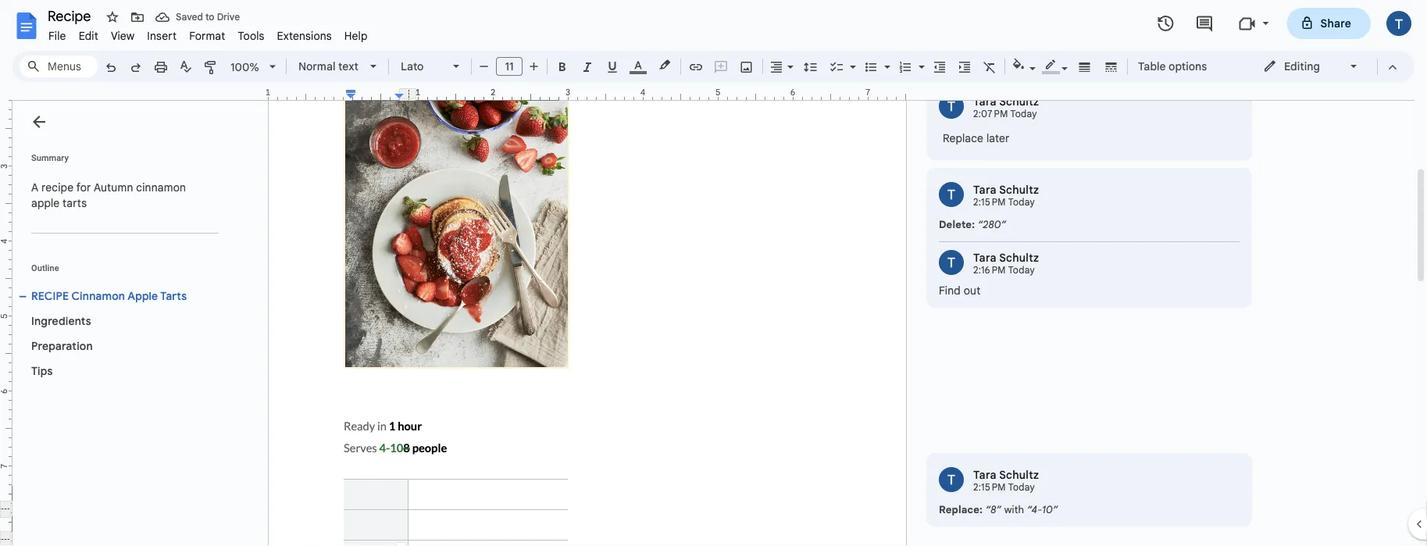 Task type: locate. For each thing, give the bounding box(es) containing it.
tara right tara schultz image
[[974, 251, 997, 265]]

Star checkbox
[[102, 6, 123, 28]]

0 vertical spatial tara schultz image
[[939, 94, 964, 119]]

2:15 pm up "8"
[[974, 482, 1006, 494]]

tara schultz image up replace:
[[939, 467, 964, 492]]

today up with
[[1009, 482, 1035, 494]]

file menu item
[[42, 27, 72, 45]]

2:15 pm
[[974, 197, 1006, 208], [974, 482, 1006, 494]]

schultz down background color icon
[[1000, 95, 1040, 108]]

2 tara schultz image from the top
[[939, 182, 964, 207]]

insert
[[147, 29, 177, 43]]

2 vertical spatial tara schultz image
[[939, 467, 964, 492]]

2:16 pm
[[974, 265, 1006, 276]]

extensions
[[277, 29, 332, 43]]

2 tara schultz 2:15 pm today from the top
[[974, 468, 1040, 494]]

3 tara schultz image from the top
[[939, 467, 964, 492]]

help
[[344, 29, 368, 43]]

tara schultz image up replace
[[939, 94, 964, 119]]

schultz inside tara schultz 2:16 pm today
[[1000, 251, 1040, 265]]

Zoom field
[[224, 55, 283, 79]]

normal text
[[299, 59, 359, 73]]

schultz up with
[[1000, 468, 1040, 482]]

replace
[[943, 131, 984, 145]]

font list. lato selected. option
[[401, 55, 444, 77]]

tara schultz 2:15 pm today up replace: "8" with "4-10"
[[974, 468, 1040, 494]]

2:15 pm up "280"
[[974, 197, 1006, 208]]

tara schultz 2:15 pm today for delete: "280"
[[974, 183, 1040, 208]]

schultz inside tara schultz 2:07 pm today
[[1000, 95, 1040, 108]]

summary element
[[23, 172, 219, 219]]

delete:
[[939, 218, 975, 231]]

styles list. normal text selected. option
[[299, 55, 361, 77]]

0 vertical spatial tara schultz 2:15 pm today
[[974, 183, 1040, 208]]

3 schultz from the top
[[1000, 251, 1040, 265]]

menu bar
[[42, 20, 374, 46]]

today inside tara schultz 2:07 pm today
[[1011, 108, 1038, 120]]

tara schultz 2:15 pm today
[[974, 183, 1040, 208], [974, 468, 1040, 494]]

tarts
[[160, 289, 187, 303]]

outline heading
[[13, 262, 225, 284]]

1 tara schultz image from the top
[[939, 94, 964, 119]]

today inside tara schultz 2:16 pm today
[[1009, 265, 1035, 276]]

2 2:15 pm from the top
[[974, 482, 1006, 494]]

1 tara from the top
[[974, 95, 997, 108]]

cinnamon
[[136, 181, 186, 194]]

mode and view toolbar
[[1252, 51, 1406, 82]]

Rename text field
[[42, 6, 100, 25]]

application containing share
[[0, 0, 1428, 546]]

tara schultz image
[[939, 94, 964, 119], [939, 182, 964, 207], [939, 467, 964, 492]]

Font size field
[[496, 57, 529, 77]]

menu bar containing file
[[42, 20, 374, 46]]

replace: "8" with "4-10"
[[939, 503, 1059, 516]]

4 schultz from the top
[[1000, 468, 1040, 482]]

table options button
[[1132, 55, 1215, 78]]

1 vertical spatial tara schultz 2:15 pm today
[[974, 468, 1040, 494]]

today right 2:07 pm
[[1011, 108, 1038, 120]]

editing button
[[1253, 55, 1371, 78]]

options
[[1169, 59, 1208, 73]]

tools
[[238, 29, 265, 43]]

tara up replace later
[[974, 95, 997, 108]]

click to select borders image
[[396, 542, 406, 546]]

schultz for tara schultz image
[[1000, 251, 1040, 265]]

schultz up "280"
[[1000, 183, 1040, 197]]

schultz down "280"
[[1000, 251, 1040, 265]]

more options... image
[[1217, 96, 1236, 115]]

tara
[[974, 95, 997, 108], [974, 183, 997, 197], [974, 251, 997, 265], [974, 468, 997, 482]]

1 vertical spatial 2:15 pm
[[974, 482, 1006, 494]]

application
[[0, 0, 1428, 546]]

lato
[[401, 59, 424, 73]]

delete: "280"
[[939, 218, 1007, 231]]

border width image
[[1077, 55, 1095, 77]]

2 tara from the top
[[974, 183, 997, 197]]

normal
[[299, 59, 336, 73]]

tara inside tara schultz 2:16 pm today
[[974, 251, 997, 265]]

apple
[[128, 289, 158, 303]]

3 tara from the top
[[974, 251, 997, 265]]

10"
[[1043, 503, 1059, 516]]

out
[[964, 284, 981, 297]]

with
[[1005, 503, 1025, 516]]

for
[[76, 181, 91, 194]]

document outline element
[[13, 101, 225, 546]]

schultz for 3rd tara schultz icon from the bottom of the application containing share
[[1000, 95, 1040, 108]]

schultz
[[1000, 95, 1040, 108], [1000, 183, 1040, 197], [1000, 251, 1040, 265], [1000, 468, 1040, 482]]

tara schultz image up delete:
[[939, 182, 964, 207]]

2:07 pm
[[974, 108, 1009, 120]]

2 schultz from the top
[[1000, 183, 1040, 197]]

a recipe for autumn cinnamon apple tarts
[[31, 181, 189, 210]]

1 2:15 pm from the top
[[974, 197, 1006, 208]]

replace:
[[939, 503, 983, 516]]

insert image image
[[738, 55, 756, 77]]

1 vertical spatial tara schultz image
[[939, 182, 964, 207]]

0 vertical spatial 2:15 pm
[[974, 197, 1006, 208]]

table options
[[1139, 59, 1208, 73]]

tara up "8"
[[974, 468, 997, 482]]

today
[[1011, 108, 1038, 120], [1009, 197, 1035, 208], [1009, 265, 1035, 276], [1009, 482, 1035, 494]]

1 schultz from the top
[[1000, 95, 1040, 108]]

tara schultz 2:07 pm today
[[974, 95, 1040, 120]]

help menu item
[[338, 27, 374, 45]]

1 tara schultz 2:15 pm today from the top
[[974, 183, 1040, 208]]

format
[[189, 29, 225, 43]]

tara schultz 2:15 pm today up "280"
[[974, 183, 1040, 208]]

tara up "280"
[[974, 183, 997, 197]]

today right 2:16 pm in the right of the page
[[1009, 265, 1035, 276]]



Task type: describe. For each thing, give the bounding box(es) containing it.
view menu item
[[105, 27, 141, 45]]

tara schultz image for delete:
[[939, 182, 964, 207]]

highlight color image
[[656, 55, 674, 74]]

insert menu item
[[141, 27, 183, 45]]

checklist menu image
[[846, 56, 857, 62]]

tools menu item
[[232, 27, 271, 45]]

share
[[1321, 16, 1352, 30]]

Font size text field
[[497, 57, 522, 76]]

edit menu item
[[72, 27, 105, 45]]

a
[[31, 181, 39, 194]]

cinnamon
[[72, 289, 125, 303]]

menu bar inside menu bar 'banner'
[[42, 20, 374, 46]]

autumn
[[94, 181, 133, 194]]

find out
[[939, 284, 981, 297]]

2:15 pm for "8"
[[974, 482, 1006, 494]]

view
[[111, 29, 135, 43]]

numbered list menu image
[[915, 56, 925, 62]]

format menu item
[[183, 27, 232, 45]]

Zoom text field
[[227, 56, 264, 78]]

later
[[987, 131, 1010, 145]]

menu bar banner
[[0, 0, 1428, 546]]

tara schultz 2:15 pm today for with
[[974, 468, 1040, 494]]

table
[[1139, 59, 1166, 73]]

apple
[[31, 196, 60, 210]]

tarts
[[63, 196, 87, 210]]

summary
[[31, 153, 69, 163]]

recipe
[[42, 181, 74, 194]]

"8"
[[986, 503, 1002, 516]]

"4-
[[1028, 503, 1043, 516]]

main toolbar
[[97, 0, 1216, 323]]

schultz for tara schultz icon associated with replace:
[[1000, 468, 1040, 482]]

2:15 pm for "280"
[[974, 197, 1006, 208]]

edit
[[79, 29, 98, 43]]

find
[[939, 284, 961, 297]]

recipe
[[31, 289, 69, 303]]

tara schultz image for replace:
[[939, 467, 964, 492]]

tips
[[31, 364, 53, 378]]

"280"
[[978, 218, 1007, 231]]

text
[[338, 59, 359, 73]]

1
[[265, 87, 271, 98]]

bulleted list menu image
[[881, 56, 891, 62]]

extensions menu item
[[271, 27, 338, 45]]

replace later
[[943, 131, 1010, 145]]

summary heading
[[31, 152, 69, 164]]

editing
[[1285, 59, 1321, 73]]

text color image
[[630, 55, 647, 74]]

today up tara schultz 2:16 pm today
[[1009, 197, 1035, 208]]

file
[[48, 29, 66, 43]]

share button
[[1288, 8, 1372, 39]]

border dash image
[[1103, 55, 1121, 77]]

schultz for delete: tara schultz icon
[[1000, 183, 1040, 197]]

line & paragraph spacing image
[[802, 55, 820, 77]]

tara schultz image
[[939, 250, 964, 275]]

preparation
[[31, 339, 93, 353]]

Menus field
[[20, 55, 98, 77]]

ingredients
[[31, 314, 91, 328]]

outline
[[31, 263, 59, 273]]

4 tara from the top
[[974, 468, 997, 482]]

recipe cinnamon apple tarts
[[31, 289, 187, 303]]

tara inside tara schultz 2:07 pm today
[[974, 95, 997, 108]]

tara schultz 2:16 pm today
[[974, 251, 1040, 276]]

background color image
[[1011, 55, 1028, 74]]



Task type: vqa. For each thing, say whether or not it's contained in the screenshot.
Serif
no



